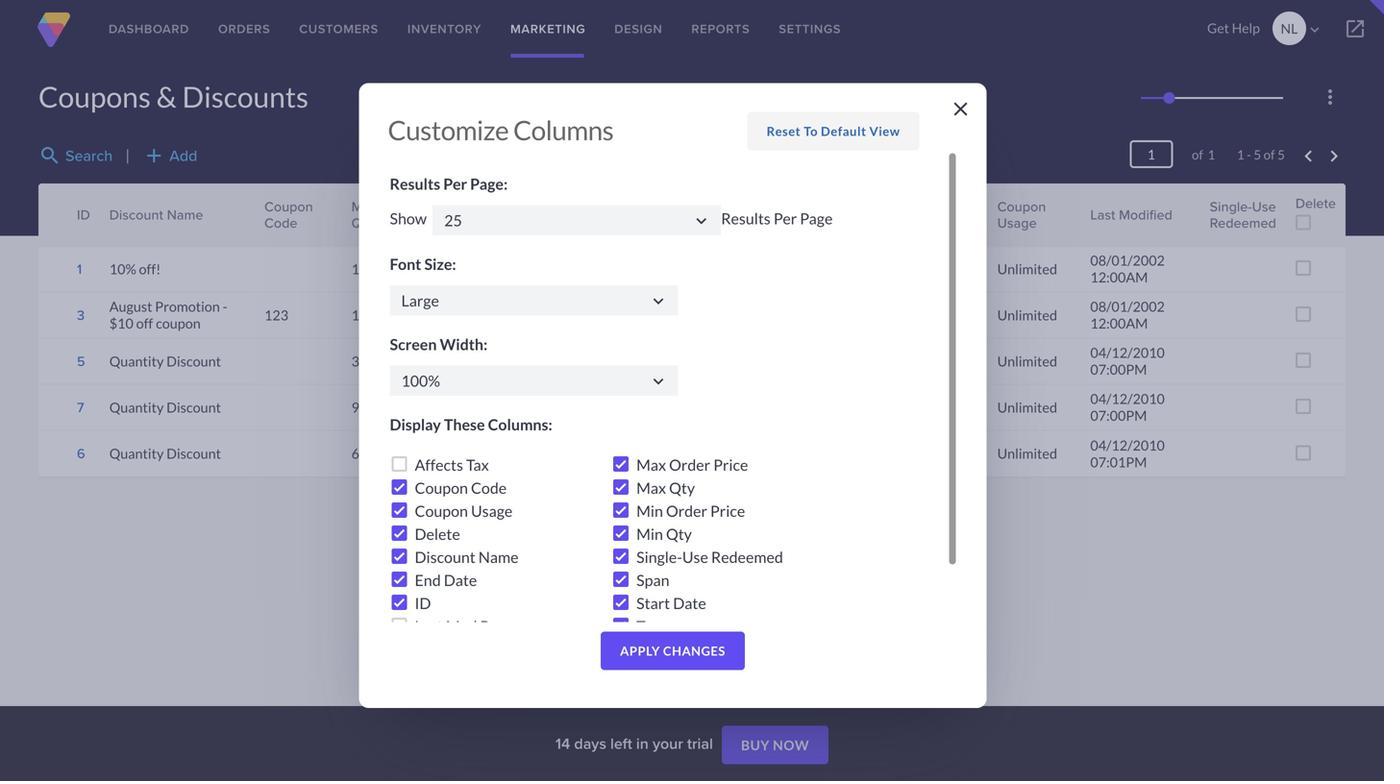 Task type: locate. For each thing, give the bounding box(es) containing it.
0 vertical spatial 
[[692, 211, 712, 231]]

12:00am for 3
[[1091, 315, 1149, 332]]

end right "mode_editedit









start date" element
[[707, 205, 730, 225]]

results per page:
[[390, 174, 508, 193]]

1 vertical spatial 04/12/2010
[[1091, 391, 1165, 407]]

delete down keyboard_arrow_left keyboard_arrow_right in the right top of the page
[[1296, 193, 1337, 213]]

0 vertical spatial start
[[641, 197, 670, 217]]

name down add
[[167, 205, 203, 225]]

view
[[870, 124, 901, 139]]

0 horizontal spatial -
[[223, 299, 228, 315]]

0 horizontal spatial per
[[444, 174, 467, 193]]

id up 1 link at top
[[77, 205, 90, 225]]

start date up the apply changes
[[637, 594, 706, 613]]

0 vertical spatial single-use redeemed
[[1210, 197, 1277, 233]]

0 vertical spatial quantity
[[109, 353, 164, 370]]

min qty link
[[352, 197, 389, 233]]

apply changes link
[[601, 632, 745, 671]]

0 vertical spatial end date
[[707, 205, 763, 225]]

1 vertical spatial per
[[774, 209, 797, 228]]

quantity discount for 7
[[109, 399, 221, 416]]

font size:
[[390, 255, 456, 273]]

quantity discount right 6 link
[[109, 446, 221, 462]]

0 horizontal spatial 3
[[77, 305, 85, 325]]

3 y from the top
[[947, 446, 956, 462]]

coupon usage down 'affects tax'
[[415, 502, 513, 520]]

08/01/2002 12:00am for 3
[[1091, 299, 1165, 332]]

discount name up off!
[[109, 205, 203, 225]]

min inside the min order price
[[467, 197, 489, 217]]

1 vertical spatial last
[[415, 617, 443, 636]]

last left mod
[[415, 617, 443, 636]]

1 vertical spatial delete
[[415, 525, 460, 544]]

customers
[[299, 20, 379, 38]]

columns:
[[488, 415, 553, 434]]

04/12/2010 for 5
[[1091, 345, 1165, 361]]

2 vertical spatial 04/12/2010
[[1091, 437, 1165, 454]]

2 04/12/2010 07:00pm from the top
[[1091, 391, 1165, 424]]

keyboard_arrow_left link
[[1298, 145, 1321, 168]]

usage down "tax"
[[471, 502, 513, 520]]

07:00pm
[[1091, 362, 1148, 378], [1091, 408, 1148, 424]]

last
[[1091, 205, 1116, 225], [415, 617, 443, 636]]

last left 'modified' at the right top of page
[[1091, 205, 1116, 225]]

1 vertical spatial y
[[947, 399, 956, 416]]

0 vertical spatial min order price
[[467, 197, 529, 233]]

min qty
[[352, 197, 374, 233], [637, 525, 692, 544]]

customize
[[388, 114, 509, 146]]

quantity down off in the top left of the page
[[109, 353, 164, 370]]

6 down 7 link
[[77, 444, 85, 464]]

2 04/12/2010 from the top
[[1091, 391, 1165, 407]]

1 vertical spatial single-use redeemed
[[637, 548, 783, 567]]

1 horizontal spatial end date
[[707, 205, 763, 225]]

coupon inside 'link'
[[264, 197, 313, 217]]

0 vertical spatial results
[[390, 174, 441, 193]]

reset to default view
[[767, 124, 901, 139]]

1 horizontal spatial max order price
[[637, 456, 748, 474]]

1 horizontal spatial usage
[[998, 213, 1037, 233]]

usage inside 'coupon usage'
[[998, 213, 1037, 233]]

1 horizontal spatial redeemed
[[1210, 213, 1277, 233]]

1 horizontal spatial max qty
[[637, 479, 695, 497]]

min order price
[[467, 197, 529, 233], [637, 502, 745, 520]]

0 vertical spatial coupon code
[[264, 197, 313, 233]]

0 vertical spatial single-
[[1210, 197, 1253, 217]]

design
[[615, 20, 663, 38]]

04/12/2010 for 7
[[1091, 391, 1165, 407]]

0 vertical spatial 08/01/2002
[[1091, 253, 1165, 269]]

0 vertical spatial coupon usage
[[998, 197, 1047, 233]]

1 vertical spatial start date
[[637, 594, 706, 613]]

nl 
[[1281, 20, 1324, 38]]

0 horizontal spatial redeemed
[[711, 548, 783, 567]]

0 horizontal spatial results
[[390, 174, 441, 193]]

mode_editedit









max order price element
[[544, 184, 632, 246]]

1 horizontal spatial span
[[947, 205, 979, 225]]

min inside the min qty link
[[352, 197, 374, 217]]

quantity right "7"
[[109, 399, 164, 416]]

redeemed
[[1210, 213, 1277, 233], [711, 548, 783, 567]]

1 vertical spatial 08/01/2002
[[1091, 299, 1165, 315]]

add
[[143, 144, 166, 167]]

quantity discount right 7 link
[[109, 399, 221, 416]]

1 - 5 of 5
[[1237, 147, 1285, 163]]

0 vertical spatial use
[[1253, 197, 1277, 217]]

coupon
[[264, 197, 313, 217], [998, 197, 1047, 217], [415, 479, 468, 497], [415, 502, 468, 520]]

1 horizontal spatial results
[[721, 209, 771, 228]]

1
[[1208, 147, 1216, 163], [1237, 147, 1245, 163], [77, 259, 82, 279], [352, 261, 360, 277], [352, 307, 360, 323]]

code
[[264, 213, 298, 233], [471, 479, 507, 497]]

quantity right 6 link
[[109, 446, 164, 462]]

3
[[77, 305, 85, 325], [352, 353, 360, 370]]

per left page:
[[444, 174, 467, 193]]

code left mode_editedit









min qty element
[[264, 213, 298, 233]]

discount name
[[109, 205, 203, 225], [415, 548, 519, 567]]

single- up apply changes link
[[637, 548, 683, 567]]

date right mode_editedit









max order price element
[[641, 213, 671, 233]]

None text field
[[433, 205, 721, 235], [390, 285, 678, 316], [433, 205, 721, 235], [390, 285, 678, 316]]

3 left $10
[[77, 305, 85, 325]]

0 horizontal spatial min qty
[[352, 197, 374, 233]]

0 vertical spatial y
[[947, 353, 956, 370]]

now
[[773, 738, 810, 754]]

code down "tax"
[[471, 479, 507, 497]]

to
[[804, 124, 818, 139]]

quantity
[[109, 353, 164, 370], [109, 399, 164, 416], [109, 446, 164, 462]]

1 12:00am from the top
[[1091, 269, 1149, 286]]

2 07:00pm from the top
[[1091, 408, 1148, 424]]

delete element
[[1286, 184, 1346, 246]]

8
[[408, 446, 417, 462]]

end date up last mod by
[[415, 571, 477, 590]]

use down the 1 - 5 of 5
[[1253, 197, 1277, 217]]

span up 'apply'
[[637, 571, 670, 590]]

0 vertical spatial span
[[947, 205, 979, 225]]

 link
[[1327, 0, 1385, 58]]

buy now
[[741, 738, 810, 754]]

0 vertical spatial 12:00am
[[1091, 269, 1149, 286]]

0 horizontal spatial use
[[683, 548, 709, 567]]

per
[[444, 174, 467, 193], [774, 209, 797, 228]]

add add
[[143, 144, 197, 167]]

1 right 123
[[352, 307, 360, 323]]

date up mod
[[444, 571, 477, 590]]

2 08/01/2002 from the top
[[1091, 299, 1165, 315]]

quantity for 6
[[109, 446, 164, 462]]

0 vertical spatial min qty
[[352, 197, 374, 233]]

0 horizontal spatial min order price
[[467, 197, 529, 233]]

5
[[1254, 147, 1262, 163], [1278, 147, 1285, 163], [77, 351, 85, 372], [408, 353, 417, 370]]

- right 'promotion'
[[223, 299, 228, 315]]

1 horizontal spatial delete
[[1296, 193, 1337, 213]]

0 vertical spatial 3
[[77, 305, 85, 325]]

3 unlimited from the top
[[998, 353, 1058, 370]]

max order price
[[553, 197, 618, 233], [637, 456, 748, 474]]

y for 6
[[947, 446, 956, 462]]

start
[[641, 197, 670, 217], [637, 594, 670, 613]]

1 quantity from the top
[[109, 353, 164, 370]]

1 vertical spatial redeemed
[[711, 548, 783, 567]]

1 vertical spatial 04/12/2010 07:00pm
[[1091, 391, 1165, 424]]

single-use redeemed down the 1 - 5 of 5
[[1210, 197, 1277, 233]]

type
[[826, 205, 855, 225], [637, 617, 669, 636]]

usage
[[998, 213, 1037, 233], [471, 502, 513, 520]]


[[1307, 21, 1324, 38]]

1 link
[[77, 259, 82, 279]]

modified
[[1119, 205, 1173, 225]]

discount
[[109, 205, 163, 225], [166, 353, 221, 370], [166, 399, 221, 416], [166, 446, 221, 462], [415, 548, 476, 567]]

mode_editedit









start date element
[[632, 184, 697, 246]]

single- down the 1 - 5 of 5
[[1210, 197, 1253, 217]]

quantity discount
[[109, 353, 221, 370], [109, 399, 221, 416], [109, 446, 221, 462]]

1 vertical spatial span
[[637, 571, 670, 590]]

1 vertical spatial quantity
[[109, 399, 164, 416]]

3 04/12/2010 from the top
[[1091, 437, 1165, 454]]

1 horizontal spatial -
[[1247, 147, 1252, 163]]

start date
[[641, 197, 671, 233], [637, 594, 706, 613]]

1 y from the top
[[947, 353, 956, 370]]

coupons & discounts
[[38, 79, 309, 114]]

reset
[[767, 124, 801, 139]]

start date right max order price link
[[641, 197, 671, 233]]

start right max order price link
[[641, 197, 670, 217]]

date up changes at bottom
[[673, 594, 706, 613]]

0 vertical spatial 04/12/2010 07:00pm
[[1091, 345, 1165, 378]]

0 horizontal spatial max order price
[[553, 197, 618, 233]]

2 vertical spatial y
[[947, 446, 956, 462]]

1 left 10%
[[77, 259, 82, 279]]

4 unlimited from the top
[[998, 399, 1058, 416]]

2 quantity from the top
[[109, 399, 164, 416]]

min
[[352, 197, 374, 217], [467, 197, 489, 217], [637, 502, 663, 520], [637, 525, 663, 544]]

10%
[[109, 261, 136, 277]]

1 unlimited from the top
[[998, 261, 1058, 277]]

9
[[352, 399, 360, 416]]

2 quantity discount from the top
[[109, 399, 221, 416]]

dashboard link
[[94, 0, 204, 58]]

3 quantity discount from the top
[[109, 446, 221, 462]]

last for last mod by
[[415, 617, 443, 636]]

2 12:00am from the top
[[1091, 315, 1149, 332]]

0 vertical spatial 04/12/2010
[[1091, 345, 1165, 361]]

0 vertical spatial per
[[444, 174, 467, 193]]

1 horizontal spatial 3
[[352, 353, 360, 370]]






id element
[[38, 184, 100, 246]]

type up 'apply'
[[637, 617, 669, 636]]

qty
[[352, 213, 373, 233], [408, 213, 430, 233], [669, 479, 695, 497], [666, 525, 692, 544]]

use up changes at bottom
[[683, 548, 709, 567]]

keyboard_arrow_right
[[1323, 145, 1346, 168]]

0 horizontal spatial coupon usage
[[415, 502, 513, 520]]

mode_editedit









max qty element
[[399, 184, 457, 246]]

08/01/2002
[[1091, 253, 1165, 269], [1091, 299, 1165, 315]]

quantity for 5
[[109, 353, 164, 370]]

2 08/01/2002 12:00am from the top
[[1091, 299, 1165, 332]]

coupon usage link
[[998, 197, 1072, 233]]

mode_editedit









type element
[[816, 184, 884, 246]]

buy
[[741, 738, 770, 754]]

end date right "mode_editedit









start date" element
[[707, 205, 763, 225]]

0 vertical spatial name
[[167, 205, 203, 225]]

of
[[1192, 147, 1204, 163], [1264, 147, 1276, 163]]

discount name up mod
[[415, 548, 519, 567]]

end up last mod by
[[415, 571, 441, 590]]

last modified
[[1091, 205, 1173, 225]]

5 unlimited from the top
[[998, 446, 1058, 462]]

2 unlimited from the top
[[998, 307, 1058, 323]]

1 of from the left
[[1192, 147, 1204, 163]]

span left 




coupon usage element
[[947, 205, 979, 225]]

04/12/2010
[[1091, 345, 1165, 361], [1091, 391, 1165, 407], [1091, 437, 1165, 454]]

10% off!
[[109, 261, 161, 277]]

1 quantity discount from the top
[[109, 353, 221, 370]]

1 horizontal spatial end
[[707, 205, 730, 225]]

1 horizontal spatial last
[[1091, 205, 1116, 225]]

0 vertical spatial quantity discount
[[109, 353, 221, 370]]

0 vertical spatial code
[[264, 213, 298, 233]]

off
[[136, 315, 153, 332]]

1 horizontal spatial name
[[479, 548, 519, 567]]

1 vertical spatial 3
[[352, 353, 360, 370]]

1 vertical spatial name
[[479, 548, 519, 567]]

coupon usage right span link
[[998, 197, 1047, 233]]

1 horizontal spatial single-
[[1210, 197, 1253, 217]]

coupon code down 'affects tax'
[[415, 479, 507, 497]]

delete
[[1296, 193, 1337, 213], [415, 525, 460, 544]]

07:00pm for 5
[[1091, 362, 1148, 378]]

mode_editedit









discount name element
[[100, 184, 255, 246]]

delete down affects
[[415, 525, 460, 544]]

1 horizontal spatial per
[[774, 209, 797, 228]]

1 04/12/2010 07:00pm from the top
[[1091, 345, 1165, 378]]

1 horizontal spatial min qty
[[637, 525, 692, 544]]

1 vertical spatial end date
[[415, 571, 477, 590]]

quantity discount for 6
[[109, 446, 221, 462]]

0 horizontal spatial id
[[77, 205, 90, 225]]

results left page
[[721, 209, 771, 228]]

id up last mod by
[[415, 594, 431, 613]]

max
[[408, 197, 434, 217], [553, 197, 579, 217], [637, 456, 666, 474], [637, 479, 666, 497]]

3 quantity from the top
[[109, 446, 164, 462]]

coupon code left the min qty link at the left top of the page
[[264, 197, 313, 233]]

1 vertical spatial max qty
[[637, 479, 695, 497]]

code inside 'link'
[[264, 213, 298, 233]]

span link
[[947, 205, 979, 225]]

order
[[493, 197, 529, 217], [583, 197, 618, 217], [669, 456, 711, 474], [666, 502, 708, 520]]

2 y from the top
[[947, 399, 956, 416]]

mode_editedit









span element
[[938, 184, 988, 246]]

size:
[[424, 255, 456, 273]]

2 vertical spatial quantity
[[109, 446, 164, 462]]

1 04/12/2010 from the top
[[1091, 345, 1165, 361]]

0 vertical spatial end
[[707, 205, 730, 225]]

keyboard_arrow_right link
[[1323, 145, 1346, 168]]

- right of 1
[[1247, 147, 1252, 163]]

single-use redeemed up changes at bottom
[[637, 548, 783, 567]]

coupon code
[[264, 197, 313, 233], [415, 479, 507, 497]]

per left page
[[774, 209, 797, 228]]

end
[[707, 205, 730, 225], [415, 571, 441, 590]]

0 horizontal spatial of
[[1192, 147, 1204, 163]]

1 vertical spatial -
[[223, 299, 228, 315]]

1 vertical spatial end
[[415, 571, 441, 590]]

date left page
[[734, 205, 763, 225]]

quantity discount down coupon
[[109, 353, 221, 370]]

0 horizontal spatial coupon code
[[264, 197, 313, 233]]

0 vertical spatial last
[[1091, 205, 1116, 225]]

1 horizontal spatial discount name
[[415, 548, 519, 567]]

1 vertical spatial discount name
[[415, 548, 519, 567]]

1 vertical spatial usage
[[471, 502, 513, 520]]

results up max qty link
[[390, 174, 441, 193]]

1 vertical spatial results
[[721, 209, 771, 228]]

of left keyboard_arrow_left link
[[1264, 147, 1276, 163]]

2 vertical spatial quantity discount
[[109, 446, 221, 462]]

start up 'apply'
[[637, 594, 670, 613]]

usage right span link
[[998, 213, 1037, 233]]

single-use redeemed
[[1210, 197, 1277, 233], [637, 548, 783, 567]]

of left the 1 - 5 of 5
[[1192, 147, 1204, 163]]

1 08/01/2002 from the top
[[1091, 253, 1165, 269]]

1 vertical spatial coupon code
[[415, 479, 507, 497]]

unlimited for 1
[[998, 261, 1058, 277]]

1 vertical spatial min order price
[[637, 502, 745, 520]]

3 up 9
[[352, 353, 360, 370]]

unlimited for 3
[[998, 307, 1058, 323]]

price inside the min order price
[[467, 213, 498, 233]]






last modified element
[[1081, 184, 1201, 246]]

1 07:00pm from the top
[[1091, 362, 1148, 378]]

mode_editedit









end date element
[[697, 184, 816, 246]]

None text field
[[390, 366, 678, 396]]

1 vertical spatial 07:00pm
[[1091, 408, 1148, 424]]

name up the by
[[479, 548, 519, 567]]

1 vertical spatial id
[[415, 594, 431, 613]]

3 link
[[77, 305, 85, 325]]

discount for 5
[[166, 353, 221, 370]]

type down default in the top of the page
[[826, 205, 855, 225]]

nl
[[1281, 20, 1298, 37]]

1 08/01/2002 12:00am from the top
[[1091, 253, 1165, 286]]

results for results per page
[[721, 209, 771, 228]]

6 down 9
[[352, 446, 360, 462]]



Task type: describe. For each thing, give the bounding box(es) containing it.
per for page:
[[444, 174, 467, 193]]

1 horizontal spatial coupon usage
[[998, 197, 1047, 233]]

coupon code link
[[264, 197, 332, 233]]

quantity for 7
[[109, 399, 164, 416]]

mode_editedit









min qty element
[[342, 184, 399, 246]]

04/12/2010 07:00pm for 5
[[1091, 345, 1165, 378]]

0 horizontal spatial name
[[167, 205, 203, 225]]

0 vertical spatial -
[[1247, 147, 1252, 163]]

0 horizontal spatial end date
[[415, 571, 477, 590]]

1 right of 1
[[1237, 147, 1245, 163]]

apply changes
[[620, 644, 726, 659]]

0 horizontal spatial usage
[[471, 502, 513, 520]]

0 vertical spatial discount name
[[109, 205, 203, 225]]

unlimited for 7
[[998, 399, 1058, 416]]

screen width:
[[390, 335, 488, 354]]

single-useredeemed element
[[1201, 184, 1286, 246]]

coupons
[[38, 79, 151, 114]]

2 vertical spatial 
[[649, 371, 669, 392]]

04/12/2010 07:01pm
[[1091, 437, 1165, 470]]

use inside single-use redeemed
[[1253, 197, 1277, 217]]

0 horizontal spatial 6
[[77, 444, 85, 464]]

1 vertical spatial single-
[[637, 548, 683, 567]]

default
[[821, 124, 867, 139]]

y for 5
[[947, 353, 956, 370]]

single- inside single-use redeemed
[[1210, 197, 1253, 217]]

august promotion - $10 off coupon
[[109, 299, 228, 332]]

quantity discount for 5
[[109, 353, 221, 370]]

2 of from the left
[[1264, 147, 1276, 163]]

1 vertical spatial 
[[649, 291, 669, 311]]

mod
[[446, 617, 477, 636]]

1 horizontal spatial id
[[415, 594, 431, 613]]

start date link
[[641, 197, 687, 233]]

affects tax
[[415, 456, 489, 474]]

show
[[390, 209, 433, 228]]

max order price link
[[553, 197, 622, 233]]

buy now link
[[722, 727, 829, 765]]

1 vertical spatial type
[[637, 617, 669, 636]]

discount for 6
[[166, 446, 221, 462]]

1 vertical spatial use
[[683, 548, 709, 567]]

unlimited for 6
[[998, 446, 1058, 462]]

0 vertical spatial start date
[[641, 197, 671, 233]]

page
[[800, 209, 833, 228]]

1 left the 1 - 5 of 5
[[1208, 147, 1216, 163]]

14
[[556, 733, 571, 755]]

unlimited for 5
[[998, 353, 1058, 370]]

customize columns
[[388, 114, 614, 146]]

inventory
[[408, 20, 482, 38]]

screen
[[390, 335, 437, 354]]

promotion
[[155, 299, 220, 315]]

results for results per page:
[[390, 174, 441, 193]]

off!
[[139, 261, 161, 277]]

august
[[109, 299, 152, 315]]

07:00pm for 7
[[1091, 408, 1148, 424]]

orders
[[218, 20, 270, 38]]

07:01pm
[[1091, 454, 1148, 470]]

0 horizontal spatial end
[[415, 571, 441, 590]]

by
[[480, 617, 498, 636]]

dashboard
[[109, 20, 189, 38]]

|
[[125, 146, 130, 164]]

font
[[390, 255, 422, 273]]

add
[[169, 144, 197, 167]]

11
[[408, 399, 425, 416]]

0 horizontal spatial delete
[[415, 525, 460, 544]]

0 vertical spatial max qty
[[408, 197, 434, 233]]

0 vertical spatial delete
[[1296, 193, 1337, 213]]

08/01/2002 for 3
[[1091, 299, 1165, 315]]


[[1344, 17, 1367, 40]]

last mod by
[[415, 617, 498, 636]]

settings
[[779, 20, 841, 38]]

1 vertical spatial start
[[637, 594, 670, 613]]

1 horizontal spatial 6
[[352, 446, 360, 462]]

mode_editedit









min order price element
[[457, 184, 544, 246]]

get
[[1208, 20, 1230, 36]]

id link
[[77, 205, 90, 225]]

$10
[[109, 315, 133, 332]]

tax
[[466, 456, 489, 474]]

per for page
[[774, 209, 797, 228]]

08/01/2002 for 1
[[1091, 253, 1165, 269]]

1 horizontal spatial coupon code
[[415, 479, 507, 497]]

results per page
[[721, 209, 833, 228]]

of 1
[[1179, 147, 1216, 163]]

search
[[65, 144, 113, 167]]

0 horizontal spatial single-use redeemed
[[637, 548, 783, 567]]

discount for 7
[[166, 399, 221, 416]]

1 horizontal spatial type
[[826, 205, 855, 225]]

08/01/2002 12:00am for 1
[[1091, 253, 1165, 286]]

1 vertical spatial min qty
[[637, 525, 692, 544]]

keyboard_arrow_left keyboard_arrow_right
[[1298, 145, 1346, 168]]

display
[[390, 415, 441, 434]]

1 left 'font'
[[352, 261, 360, 277]]

end date link
[[707, 205, 763, 225]]

succeed online with volusion's shopping cart software image
[[35, 13, 73, 47]]






coupon usage element
[[988, 184, 1081, 246]]

page:
[[470, 174, 508, 193]]

get help
[[1208, 20, 1260, 36]]

apply
[[620, 644, 661, 659]]

marketing
[[511, 20, 586, 38]]

price inside max order price
[[553, 213, 584, 233]]

&
[[156, 79, 177, 114]]

reports
[[692, 20, 750, 38]]

type link
[[826, 205, 855, 225]]

close
[[950, 98, 973, 121]]

0 horizontal spatial span
[[637, 571, 670, 590]]

width:
[[440, 335, 488, 354]]

display these columns:
[[390, 415, 553, 434]]

mode_editedit









coupon code element
[[255, 184, 342, 246]]

last modified link
[[1091, 205, 1173, 225]]

04/12/2010 for 6
[[1091, 437, 1165, 454]]

reset to default view link
[[748, 112, 920, 150]]

last for last modified
[[1091, 205, 1116, 225]]

0 vertical spatial max order price
[[553, 197, 618, 233]]

affects
[[415, 456, 463, 474]]

discounts
[[182, 79, 309, 114]]

5 link
[[77, 351, 85, 372]]

1 vertical spatial max order price
[[637, 456, 748, 474]]

keyboard_arrow_left
[[1298, 145, 1321, 168]]

start inside start date link
[[641, 197, 670, 217]]

columns
[[513, 114, 614, 146]]

6 link
[[77, 444, 85, 464]]

- inside the august promotion - $10 off coupon
[[223, 299, 228, 315]]

help
[[1232, 20, 1260, 36]]

1 horizontal spatial min order price
[[637, 502, 745, 520]]

search search
[[38, 144, 113, 167]]

0 vertical spatial id
[[77, 205, 90, 225]]

max qty link
[[408, 197, 448, 233]]

12:00am for 1
[[1091, 269, 1149, 286]]

y for 7
[[947, 399, 956, 416]]

coupon
[[156, 315, 201, 332]]

1 horizontal spatial code
[[471, 479, 507, 497]]

changes
[[663, 644, 726, 659]]

search
[[38, 144, 62, 167]]

discount name link
[[109, 205, 203, 225]]

04/12/2010 07:00pm for 7
[[1091, 391, 1165, 424]]



Task type: vqa. For each thing, say whether or not it's contained in the screenshot.


